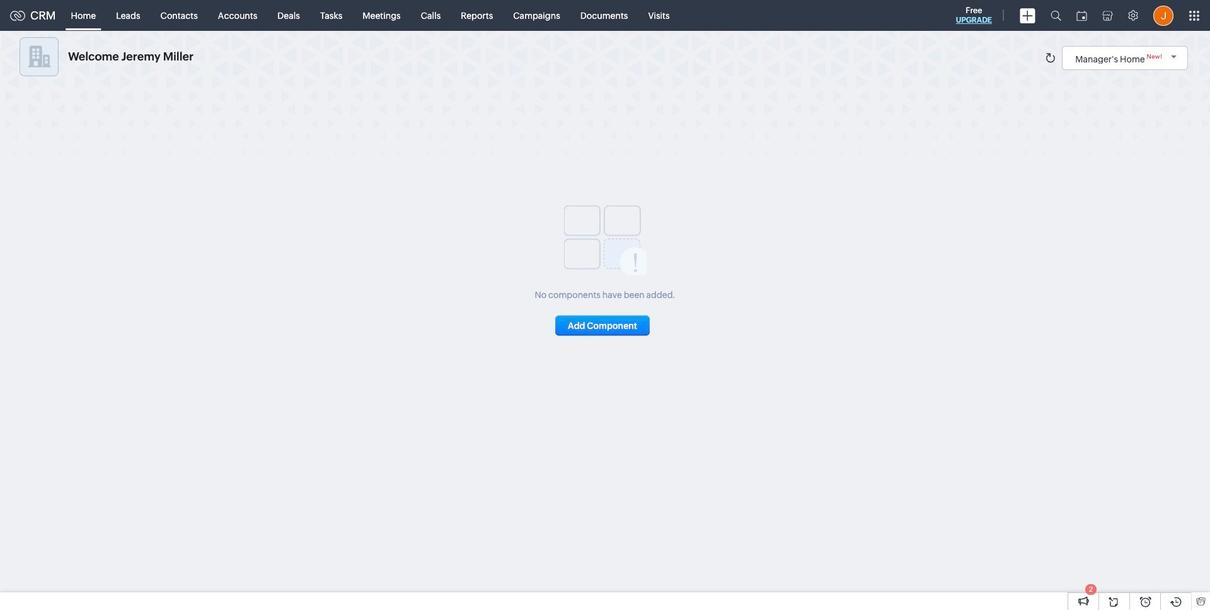 Task type: locate. For each thing, give the bounding box(es) containing it.
create menu image
[[1020, 8, 1036, 23]]

calendar image
[[1077, 10, 1087, 20]]

search element
[[1043, 0, 1069, 31]]

profile element
[[1146, 0, 1181, 31]]



Task type: describe. For each thing, give the bounding box(es) containing it.
profile image
[[1154, 5, 1174, 26]]

create menu element
[[1012, 0, 1043, 31]]

logo image
[[10, 10, 25, 20]]

search image
[[1051, 10, 1062, 21]]



Task type: vqa. For each thing, say whether or not it's contained in the screenshot.
Normal
no



